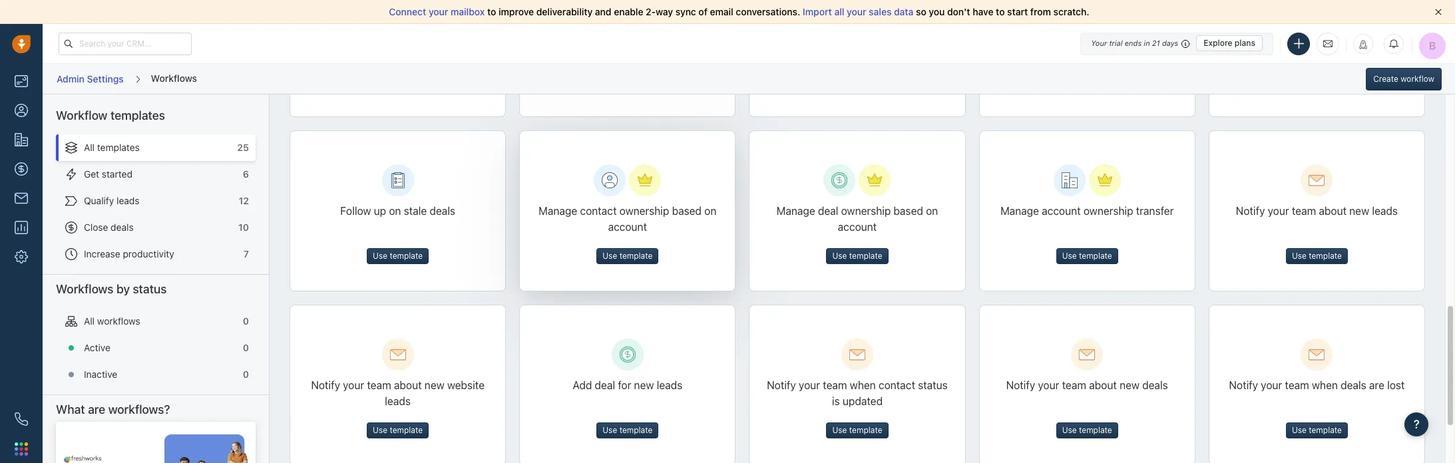 Task type: describe. For each thing, give the bounding box(es) containing it.
send email image
[[1324, 38, 1333, 49]]

use template for notify your team about new deals
[[1063, 426, 1113, 436]]

your for notify your team when deals are lost
[[1262, 380, 1283, 392]]

sales
[[869, 6, 892, 17]]

transfer
[[1137, 205, 1174, 217]]

freshworks switcher image
[[15, 443, 28, 456]]

leads inside the notify your team about new website leads
[[385, 396, 411, 408]]

get
[[84, 168, 99, 180]]

2 to from the left
[[996, 6, 1005, 17]]

way
[[656, 6, 673, 17]]

use template for manage deal ownership based on account
[[833, 251, 883, 261]]

manage for manage deal ownership based on account
[[777, 205, 816, 217]]

improve
[[499, 6, 534, 17]]

manage for manage account ownership transfer
[[1001, 205, 1040, 217]]

template for notify your team when deals are lost
[[1310, 426, 1343, 436]]

use for notify your team when contact status is updated
[[833, 426, 847, 436]]

template for notify your team about new leads
[[1310, 251, 1343, 261]]

use template button for add deal for new leads
[[597, 423, 659, 439]]

based for manage deal ownership based on account
[[894, 205, 924, 217]]

notify for notify your team when deals are lost
[[1230, 380, 1259, 392]]

what's new image
[[1359, 40, 1369, 49]]

explore plans
[[1204, 38, 1256, 48]]

what are workflows?
[[56, 403, 170, 417]]

all
[[84, 316, 95, 327]]

use template button for notify your team about new website leads
[[367, 423, 429, 439]]

connect your mailbox to improve deliverability and enable 2-way sync of email conversations. import all your sales data so you don't have to start from scratch.
[[389, 6, 1090, 17]]

use for manage deal ownership based on account
[[833, 251, 847, 261]]

use template for follow up on stale deals
[[373, 251, 423, 261]]

your
[[1092, 39, 1108, 47]]

2-
[[646, 6, 656, 17]]

workflows by status
[[56, 282, 167, 296]]

ownership for deal
[[842, 205, 891, 217]]

add
[[573, 380, 592, 392]]

you
[[929, 6, 945, 17]]

and
[[595, 6, 612, 17]]

use template button for notify your team when deals are lost
[[1287, 423, 1349, 439]]

use for notify your team about new leads
[[1293, 251, 1307, 261]]

0 for all workflows
[[243, 316, 249, 327]]

use template for notify your team when contact status is updated
[[833, 426, 883, 436]]

template for follow up on stale deals
[[390, 251, 423, 261]]

0 horizontal spatial status
[[133, 282, 167, 296]]

about for website
[[394, 380, 422, 392]]

follow
[[340, 205, 371, 217]]

use template for notify your team when deals are lost
[[1293, 426, 1343, 436]]

notify your team when contact status is updated
[[767, 380, 948, 408]]

notify your team about new leads
[[1237, 205, 1399, 217]]

use template for add deal for new leads
[[603, 426, 653, 436]]

mailbox
[[451, 6, 485, 17]]

0 for active
[[243, 342, 249, 354]]

of
[[699, 6, 708, 17]]

admin
[[57, 73, 85, 84]]

use for notify your team when deals are lost
[[1293, 426, 1307, 436]]

admin settings
[[57, 73, 124, 84]]

updated
[[843, 396, 883, 408]]

started
[[102, 168, 133, 180]]

create workflow button
[[1367, 68, 1443, 90]]

ownership for account
[[1084, 205, 1134, 217]]

what
[[56, 403, 85, 417]]

when for contact
[[850, 380, 876, 392]]

create
[[1374, 74, 1399, 84]]

your for notify your team about new website leads
[[343, 380, 364, 392]]

workflow
[[56, 109, 108, 123]]

close deals
[[84, 222, 134, 233]]

increase productivity
[[84, 248, 174, 260]]

manage account ownership transfer
[[1001, 205, 1174, 217]]

10
[[238, 222, 249, 233]]

connect your mailbox link
[[389, 6, 488, 17]]

0 vertical spatial are
[[1370, 380, 1385, 392]]

use template for notify your team about new leads
[[1293, 251, 1343, 261]]

team for notify your team about new website leads
[[367, 380, 391, 392]]

use template button for notify your team about new leads
[[1287, 248, 1349, 264]]

notify for notify your team about new leads
[[1237, 205, 1266, 217]]

your trial ends in 21 days
[[1092, 39, 1179, 47]]

account for manage contact ownership based on account
[[608, 221, 647, 233]]

manage deal ownership based on account
[[777, 205, 939, 233]]

on for manage contact ownership based on account
[[705, 205, 717, 217]]

inactive
[[84, 369, 117, 380]]

21
[[1153, 39, 1161, 47]]

productivity
[[123, 248, 174, 260]]

template for manage account ownership transfer
[[1080, 251, 1113, 261]]

7
[[244, 248, 249, 260]]

deal for manage
[[818, 205, 839, 217]]

notify your team about new website leads
[[311, 380, 485, 408]]

workflows
[[97, 316, 140, 327]]

all
[[835, 6, 845, 17]]

based for manage contact ownership based on account
[[672, 205, 702, 217]]

contact inside manage contact ownership based on account
[[580, 205, 617, 217]]

trial
[[1110, 39, 1123, 47]]

phone image
[[15, 413, 28, 426]]

new for notify your team about new deals
[[1120, 380, 1140, 392]]

have
[[973, 6, 994, 17]]

manage contact ownership based on account
[[539, 205, 717, 233]]

plans
[[1235, 38, 1256, 48]]

team for notify your team about new deals
[[1063, 380, 1087, 392]]

about for leads
[[1320, 205, 1347, 217]]

connect
[[389, 6, 426, 17]]

phone element
[[8, 406, 35, 433]]

notify your team when deals are lost
[[1230, 380, 1406, 392]]

use template button for manage contact ownership based on account
[[597, 248, 659, 264]]

on for manage deal ownership based on account
[[926, 205, 939, 217]]

status inside notify your team when contact status is updated
[[919, 380, 948, 392]]



Task type: vqa. For each thing, say whether or not it's contained in the screenshot.
Explore plans link
yes



Task type: locate. For each thing, give the bounding box(es) containing it.
ownership inside manage contact ownership based on account
[[620, 205, 670, 217]]

2 horizontal spatial account
[[1042, 205, 1081, 217]]

use template button down add deal for new leads
[[597, 423, 659, 439]]

template down manage deal ownership based on account
[[850, 251, 883, 261]]

create workflow link
[[1367, 68, 1443, 90]]

email
[[710, 6, 734, 17]]

account inside manage contact ownership based on account
[[608, 221, 647, 233]]

workflows for workflows
[[151, 72, 197, 84]]

use down the notify your team about new website leads
[[373, 426, 388, 436]]

template for manage deal ownership based on account
[[850, 251, 883, 261]]

lost
[[1388, 380, 1406, 392]]

3 on from the left
[[926, 205, 939, 217]]

use template button for notify your team about new deals
[[1057, 423, 1119, 439]]

get started
[[84, 168, 133, 180]]

use down manage contact ownership based on account
[[603, 251, 618, 261]]

import all your sales data link
[[803, 6, 916, 17]]

on inside manage deal ownership based on account
[[926, 205, 939, 217]]

2 when from the left
[[1313, 380, 1339, 392]]

1 horizontal spatial to
[[996, 6, 1005, 17]]

team for notify your team when deals are lost
[[1286, 380, 1310, 392]]

6
[[243, 168, 249, 180]]

Search your CRM... text field
[[59, 32, 192, 55]]

new inside the notify your team about new website leads
[[425, 380, 445, 392]]

template down the notify your team about new leads
[[1310, 251, 1343, 261]]

notify for notify your team when contact status is updated
[[767, 380, 796, 392]]

use for add deal for new leads
[[603, 426, 618, 436]]

close
[[84, 222, 108, 233]]

1 to from the left
[[488, 6, 496, 17]]

1 0 from the top
[[243, 316, 249, 327]]

2 ownership from the left
[[842, 205, 891, 217]]

workflow templates
[[56, 109, 165, 123]]

use
[[373, 251, 388, 261], [603, 251, 618, 261], [833, 251, 847, 261], [1063, 251, 1077, 261], [1293, 251, 1307, 261], [373, 426, 388, 436], [603, 426, 618, 436], [833, 426, 847, 436], [1063, 426, 1077, 436], [1293, 426, 1307, 436]]

your for notify your team about new deals
[[1039, 380, 1060, 392]]

manage inside manage contact ownership based on account
[[539, 205, 578, 217]]

ends
[[1125, 39, 1142, 47]]

template down manage account ownership transfer
[[1080, 251, 1113, 261]]

your
[[429, 6, 448, 17], [847, 6, 867, 17], [1269, 205, 1290, 217], [343, 380, 364, 392], [799, 380, 821, 392], [1039, 380, 1060, 392], [1262, 380, 1283, 392]]

qualify
[[84, 195, 114, 206]]

use down manage deal ownership based on account
[[833, 251, 847, 261]]

use down notify your team when deals are lost
[[1293, 426, 1307, 436]]

use down the notify your team about new leads
[[1293, 251, 1307, 261]]

workflows for workflows by status
[[56, 282, 114, 296]]

0 horizontal spatial about
[[394, 380, 422, 392]]

use down is
[[833, 426, 847, 436]]

about inside the notify your team about new website leads
[[394, 380, 422, 392]]

0 vertical spatial 0
[[243, 316, 249, 327]]

0 horizontal spatial manage
[[539, 205, 578, 217]]

template down add deal for new leads
[[620, 426, 653, 436]]

1 vertical spatial deal
[[595, 380, 615, 392]]

0 horizontal spatial are
[[88, 403, 105, 417]]

3 ownership from the left
[[1084, 205, 1134, 217]]

1 horizontal spatial status
[[919, 380, 948, 392]]

use down notify your team about new deals
[[1063, 426, 1077, 436]]

close image
[[1436, 9, 1443, 15]]

when
[[850, 380, 876, 392], [1313, 380, 1339, 392]]

ownership inside manage deal ownership based on account
[[842, 205, 891, 217]]

account inside manage deal ownership based on account
[[838, 221, 877, 233]]

template down notify your team about new deals
[[1080, 426, 1113, 436]]

contact inside notify your team when contact status is updated
[[879, 380, 916, 392]]

notify for notify your team about new website leads
[[311, 380, 340, 392]]

your inside notify your team when contact status is updated
[[799, 380, 821, 392]]

use template down manage deal ownership based on account
[[833, 251, 883, 261]]

days
[[1163, 39, 1179, 47]]

leads
[[117, 195, 140, 206], [1373, 205, 1399, 217], [657, 380, 683, 392], [385, 396, 411, 408]]

templates
[[111, 109, 165, 123]]

account
[[1042, 205, 1081, 217], [608, 221, 647, 233], [838, 221, 877, 233]]

0 vertical spatial contact
[[580, 205, 617, 217]]

scratch.
[[1054, 6, 1090, 17]]

use template
[[373, 251, 423, 261], [603, 251, 653, 261], [833, 251, 883, 261], [1063, 251, 1113, 261], [1293, 251, 1343, 261], [373, 426, 423, 436], [603, 426, 653, 436], [833, 426, 883, 436], [1063, 426, 1113, 436], [1293, 426, 1343, 436]]

to left start
[[996, 6, 1005, 17]]

template
[[390, 251, 423, 261], [620, 251, 653, 261], [850, 251, 883, 261], [1080, 251, 1113, 261], [1310, 251, 1343, 261], [390, 426, 423, 436], [620, 426, 653, 436], [850, 426, 883, 436], [1080, 426, 1113, 436], [1310, 426, 1343, 436]]

are right what
[[88, 403, 105, 417]]

1 horizontal spatial on
[[705, 205, 717, 217]]

use template button for notify your team when contact status is updated
[[827, 423, 889, 439]]

1 when from the left
[[850, 380, 876, 392]]

stale
[[404, 205, 427, 217]]

start
[[1008, 6, 1029, 17]]

based inside manage contact ownership based on account
[[672, 205, 702, 217]]

by
[[116, 282, 130, 296]]

is
[[832, 396, 840, 408]]

based inside manage deal ownership based on account
[[894, 205, 924, 217]]

team
[[1293, 205, 1317, 217], [367, 380, 391, 392], [823, 380, 848, 392], [1063, 380, 1087, 392], [1286, 380, 1310, 392]]

workflow
[[1401, 74, 1435, 84]]

when for deals
[[1313, 380, 1339, 392]]

deal for add
[[595, 380, 615, 392]]

0
[[243, 316, 249, 327], [243, 342, 249, 354], [243, 369, 249, 380]]

are
[[1370, 380, 1385, 392], [88, 403, 105, 417]]

use template button down follow up on stale deals
[[367, 248, 429, 264]]

your for notify your team about new leads
[[1269, 205, 1290, 217]]

team inside the notify your team about new website leads
[[367, 380, 391, 392]]

use template button down the notify your team about new leads
[[1287, 248, 1349, 264]]

manage inside manage deal ownership based on account
[[777, 205, 816, 217]]

0 horizontal spatial workflows
[[56, 282, 114, 296]]

12
[[239, 195, 249, 206]]

new for notify your team about new website leads
[[425, 380, 445, 392]]

use down manage account ownership transfer
[[1063, 251, 1077, 261]]

use for follow up on stale deals
[[373, 251, 388, 261]]

enable
[[614, 6, 644, 17]]

use template down manage account ownership transfer
[[1063, 251, 1113, 261]]

about for deals
[[1090, 380, 1117, 392]]

2 on from the left
[[705, 205, 717, 217]]

explore plans link
[[1197, 35, 1263, 51]]

2 horizontal spatial about
[[1320, 205, 1347, 217]]

notify inside the notify your team about new website leads
[[311, 380, 340, 392]]

0 horizontal spatial contact
[[580, 205, 617, 217]]

0 horizontal spatial on
[[389, 205, 401, 217]]

are left lost
[[1370, 380, 1385, 392]]

use template down add deal for new leads
[[603, 426, 653, 436]]

1 based from the left
[[672, 205, 702, 217]]

2 vertical spatial 0
[[243, 369, 249, 380]]

0 horizontal spatial ownership
[[620, 205, 670, 217]]

use template button down manage deal ownership based on account
[[827, 248, 889, 264]]

notify
[[1237, 205, 1266, 217], [311, 380, 340, 392], [767, 380, 796, 392], [1007, 380, 1036, 392], [1230, 380, 1259, 392]]

deal
[[818, 205, 839, 217], [595, 380, 615, 392]]

2 horizontal spatial ownership
[[1084, 205, 1134, 217]]

template for notify your team about new website leads
[[390, 426, 423, 436]]

1 vertical spatial status
[[919, 380, 948, 392]]

when inside notify your team when contact status is updated
[[850, 380, 876, 392]]

use template down follow up on stale deals
[[373, 251, 423, 261]]

1 vertical spatial contact
[[879, 380, 916, 392]]

create workflow
[[1374, 74, 1435, 84]]

qualify leads
[[84, 195, 140, 206]]

1 horizontal spatial contact
[[879, 380, 916, 392]]

use template down notify your team when deals are lost
[[1293, 426, 1343, 436]]

1 horizontal spatial about
[[1090, 380, 1117, 392]]

don't
[[948, 6, 971, 17]]

1 horizontal spatial ownership
[[842, 205, 891, 217]]

about
[[1320, 205, 1347, 217], [394, 380, 422, 392], [1090, 380, 1117, 392]]

0 vertical spatial deal
[[818, 205, 839, 217]]

0 horizontal spatial deal
[[595, 380, 615, 392]]

notify your team about new deals
[[1007, 380, 1169, 392]]

0 horizontal spatial based
[[672, 205, 702, 217]]

template down follow up on stale deals
[[390, 251, 423, 261]]

for
[[618, 380, 632, 392]]

use down "up" on the left
[[373, 251, 388, 261]]

0 horizontal spatial to
[[488, 6, 496, 17]]

to right 'mailbox'
[[488, 6, 496, 17]]

deliverability
[[537, 6, 593, 17]]

your inside the notify your team about new website leads
[[343, 380, 364, 392]]

1 horizontal spatial workflows
[[151, 72, 197, 84]]

use template button down the notify your team about new website leads
[[367, 423, 429, 439]]

template for add deal for new leads
[[620, 426, 653, 436]]

template down manage contact ownership based on account
[[620, 251, 653, 261]]

from
[[1031, 6, 1052, 17]]

2 horizontal spatial on
[[926, 205, 939, 217]]

new for notify your team about new leads
[[1350, 205, 1370, 217]]

1 horizontal spatial are
[[1370, 380, 1385, 392]]

based
[[672, 205, 702, 217], [894, 205, 924, 217]]

ownership for contact
[[620, 205, 670, 217]]

use for notify your team about new website leads
[[373, 426, 388, 436]]

1 horizontal spatial when
[[1313, 380, 1339, 392]]

so
[[916, 6, 927, 17]]

use template down the updated
[[833, 426, 883, 436]]

use template down the notify your team about new leads
[[1293, 251, 1343, 261]]

status
[[133, 282, 167, 296], [919, 380, 948, 392]]

data
[[894, 6, 914, 17]]

1 horizontal spatial account
[[838, 221, 877, 233]]

use template button down the updated
[[827, 423, 889, 439]]

deal inside manage deal ownership based on account
[[818, 205, 839, 217]]

account for manage deal ownership based on account
[[838, 221, 877, 233]]

1 horizontal spatial manage
[[777, 205, 816, 217]]

team for notify your team about new leads
[[1293, 205, 1317, 217]]

1 horizontal spatial based
[[894, 205, 924, 217]]

website
[[447, 380, 485, 392]]

template for notify your team when contact status is updated
[[850, 426, 883, 436]]

follow up on stale deals
[[340, 205, 456, 217]]

template for manage contact ownership based on account
[[620, 251, 653, 261]]

manage
[[539, 205, 578, 217], [777, 205, 816, 217], [1001, 205, 1040, 217]]

team inside notify your team when contact status is updated
[[823, 380, 848, 392]]

admin settings link
[[56, 68, 124, 89]]

use template down manage contact ownership based on account
[[603, 251, 653, 261]]

on
[[389, 205, 401, 217], [705, 205, 717, 217], [926, 205, 939, 217]]

use template button down notify your team when deals are lost
[[1287, 423, 1349, 439]]

0 for inactive
[[243, 369, 249, 380]]

workflows up 'all'
[[56, 282, 114, 296]]

template down notify your team when deals are lost
[[1310, 426, 1343, 436]]

use template for manage contact ownership based on account
[[603, 251, 653, 261]]

1 horizontal spatial deal
[[818, 205, 839, 217]]

1 vertical spatial 0
[[243, 342, 249, 354]]

1 on from the left
[[389, 205, 401, 217]]

1 vertical spatial workflows
[[56, 282, 114, 296]]

your for notify your team when contact status is updated
[[799, 380, 821, 392]]

settings
[[87, 73, 124, 84]]

0 vertical spatial status
[[133, 282, 167, 296]]

notify for notify your team about new deals
[[1007, 380, 1036, 392]]

template for notify your team about new deals
[[1080, 426, 1113, 436]]

notify inside notify your team when contact status is updated
[[767, 380, 796, 392]]

use template down notify your team about new deals
[[1063, 426, 1113, 436]]

0 horizontal spatial account
[[608, 221, 647, 233]]

template down the updated
[[850, 426, 883, 436]]

1 ownership from the left
[[620, 205, 670, 217]]

contact
[[580, 205, 617, 217], [879, 380, 916, 392]]

new
[[1350, 205, 1370, 217], [425, 380, 445, 392], [634, 380, 654, 392], [1120, 380, 1140, 392]]

use template for notify your team about new website leads
[[373, 426, 423, 436]]

all workflows
[[84, 316, 140, 327]]

2 based from the left
[[894, 205, 924, 217]]

deals
[[430, 205, 456, 217], [111, 222, 134, 233], [1143, 380, 1169, 392], [1341, 380, 1367, 392]]

use for notify your team about new deals
[[1063, 426, 1077, 436]]

manage for manage contact ownership based on account
[[539, 205, 578, 217]]

use template button
[[367, 248, 429, 264], [597, 248, 659, 264], [827, 248, 889, 264], [1057, 248, 1119, 264], [1287, 248, 1349, 264], [367, 423, 429, 439], [597, 423, 659, 439], [827, 423, 889, 439], [1057, 423, 1119, 439], [1287, 423, 1349, 439]]

3 manage from the left
[[1001, 205, 1040, 217]]

use template for manage account ownership transfer
[[1063, 251, 1113, 261]]

import
[[803, 6, 832, 17]]

2 manage from the left
[[777, 205, 816, 217]]

active
[[84, 342, 111, 354]]

use template button for manage account ownership transfer
[[1057, 248, 1119, 264]]

0 horizontal spatial when
[[850, 380, 876, 392]]

up
[[374, 205, 386, 217]]

increase
[[84, 248, 120, 260]]

2 horizontal spatial manage
[[1001, 205, 1040, 217]]

team for notify your team when contact status is updated
[[823, 380, 848, 392]]

0 vertical spatial workflows
[[151, 72, 197, 84]]

explore
[[1204, 38, 1233, 48]]

workflows?
[[108, 403, 170, 417]]

use template button down manage account ownership transfer
[[1057, 248, 1119, 264]]

workflows up the templates
[[151, 72, 197, 84]]

conversations.
[[736, 6, 801, 17]]

2 0 from the top
[[243, 342, 249, 354]]

use down add deal for new leads
[[603, 426, 618, 436]]

use for manage account ownership transfer
[[1063, 251, 1077, 261]]

use template button down manage contact ownership based on account
[[597, 248, 659, 264]]

1 vertical spatial are
[[88, 403, 105, 417]]

use template button for manage deal ownership based on account
[[827, 248, 889, 264]]

template down the notify your team about new website leads
[[390, 426, 423, 436]]

add deal for new leads
[[573, 380, 683, 392]]

3 0 from the top
[[243, 369, 249, 380]]

1 manage from the left
[[539, 205, 578, 217]]

use template button for follow up on stale deals
[[367, 248, 429, 264]]

on inside manage contact ownership based on account
[[705, 205, 717, 217]]

use for manage contact ownership based on account
[[603, 251, 618, 261]]

in
[[1144, 39, 1151, 47]]

use template button down notify your team about new deals
[[1057, 423, 1119, 439]]

sync
[[676, 6, 697, 17]]

use template down the notify your team about new website leads
[[373, 426, 423, 436]]



